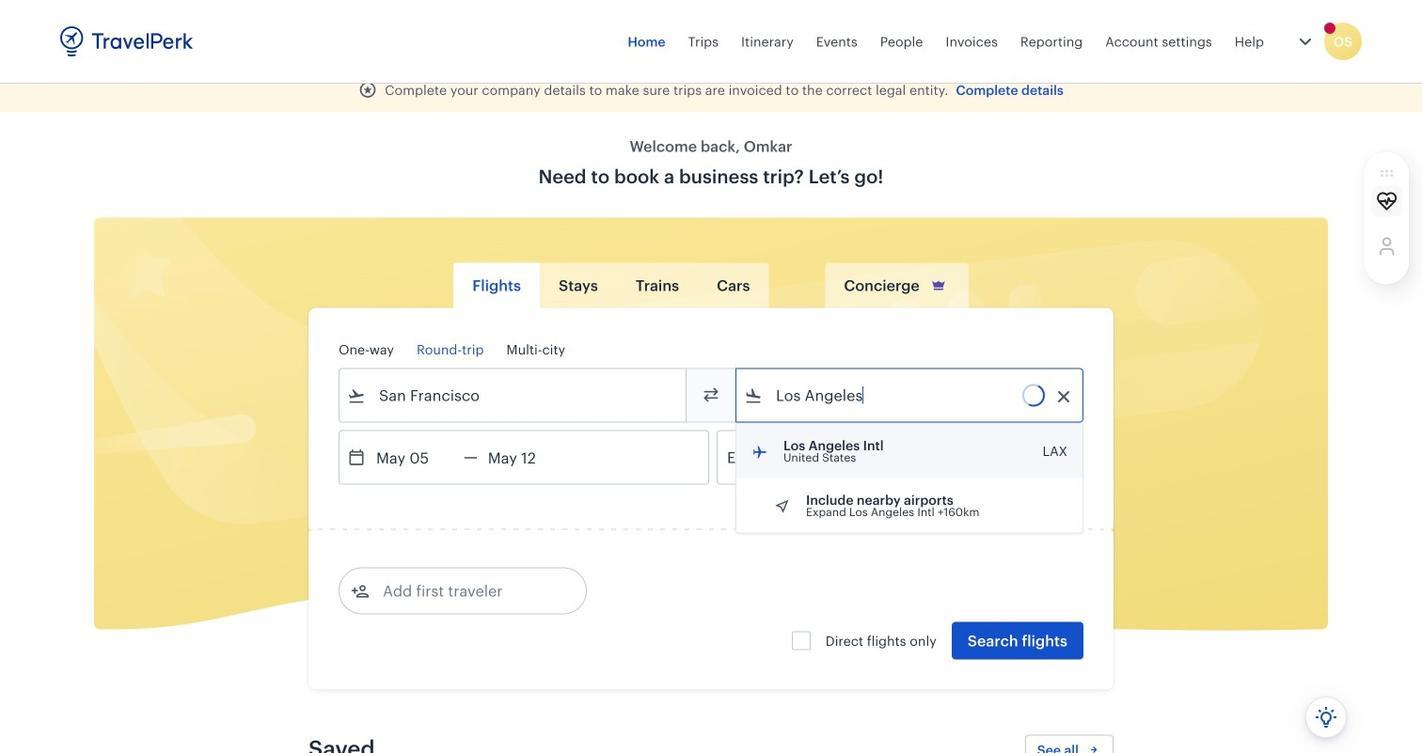 Task type: describe. For each thing, give the bounding box(es) containing it.
To search field
[[763, 381, 1058, 411]]

Add first traveler search field
[[370, 576, 565, 606]]

Depart text field
[[366, 431, 464, 484]]

From search field
[[366, 381, 661, 411]]



Task type: locate. For each thing, give the bounding box(es) containing it.
Return text field
[[478, 431, 576, 484]]



